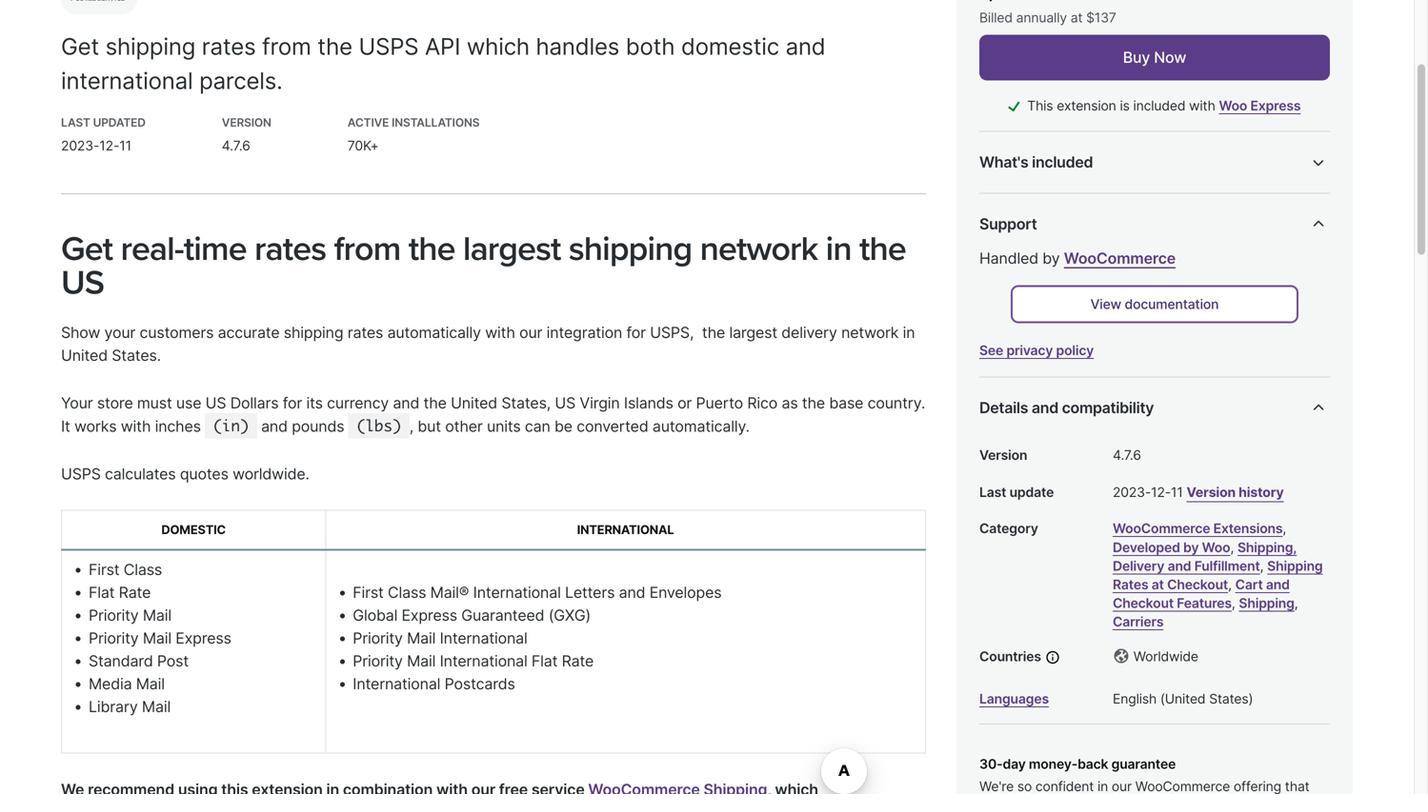 Task type: vqa. For each thing, say whether or not it's contained in the screenshot.


Task type: locate. For each thing, give the bounding box(es) containing it.
year up support
[[1008, 187, 1035, 203]]

for inside your store must use us dollars for its currency and the united states, us virgin islands or puerto rico as the base country. it works with inches
[[283, 394, 302, 413]]

flat inside first class flat rate priority mail priority mail express standard post media mail library mail
[[89, 584, 115, 602]]

0 vertical spatial version
[[222, 116, 271, 130]]

0 vertical spatial shipping
[[105, 32, 196, 61]]

0 vertical spatial usps
[[359, 32, 419, 61]]

checkout up carriers link
[[1113, 596, 1174, 612]]

1 vertical spatial shipping
[[1239, 596, 1295, 612]]

30- down support
[[996, 245, 1019, 262]]

1 vertical spatial first
[[353, 584, 384, 602]]

included up the 1-year extension updates
[[1032, 153, 1093, 172]]

last left update
[[980, 484, 1007, 501]]

carriers
[[1113, 614, 1164, 631]]

its
[[306, 394, 323, 413]]

11 up woocommerce extensions link
[[1171, 484, 1183, 501]]

12- inside last updated 2023-12-11
[[99, 138, 119, 154]]

guarantee
[[1126, 245, 1188, 262], [1112, 757, 1176, 773]]

rates left automatically
[[348, 324, 383, 342]]

1 vertical spatial 30-
[[980, 757, 1003, 773]]

usps
[[359, 32, 419, 61], [61, 465, 101, 483]]

1 horizontal spatial first
[[353, 584, 384, 602]]

converted
[[577, 417, 649, 436]]

flat up standard
[[89, 584, 115, 602]]

guarantee up view documentation in the top of the page
[[1126, 245, 1188, 262]]

class for flat
[[124, 561, 162, 579]]

2 get from the top
[[61, 229, 113, 270]]

12- up woocommerce extensions link
[[1151, 484, 1171, 501]]

domestic
[[161, 523, 226, 537]]

for left usps,
[[627, 324, 646, 342]]

0 vertical spatial money-
[[1045, 245, 1092, 262]]

the largest delivery network in united states.
[[61, 324, 915, 365]]

2023-
[[61, 138, 99, 154], [1113, 484, 1151, 501]]

international down the guaranteed
[[440, 629, 528, 648]]

0 vertical spatial 2023-
[[61, 138, 99, 154]]

by down 1-year support
[[1043, 249, 1060, 268]]

first inside first class mail® international letters and envelopes global express guaranteed (gxg) priority mail international priority mail international flat rate international postcards
[[353, 584, 384, 602]]

1 vertical spatial woocommerce
[[1113, 521, 1211, 537]]

support
[[980, 215, 1037, 233]]

shipping rates at checkout link
[[1113, 558, 1323, 593]]

2 horizontal spatial with
[[1189, 98, 1216, 114]]

and down developed by woo link
[[1168, 558, 1192, 575]]

1 horizontal spatial version
[[980, 447, 1028, 464]]

2 vertical spatial version
[[1187, 484, 1236, 501]]

0 horizontal spatial usps
[[61, 465, 101, 483]]

first for first class mail® international letters and envelopes global express guaranteed (gxg) priority mail international priority mail international flat rate international postcards
[[353, 584, 384, 602]]

1 get from the top
[[61, 32, 99, 61]]

0 horizontal spatial first
[[89, 561, 120, 579]]

for left its
[[283, 394, 302, 413]]

class inside first class mail® international letters and envelopes global express guaranteed (gxg) priority mail international priority mail international flat rate international postcards
[[388, 584, 426, 602]]

shipping rates at checkout
[[1113, 558, 1323, 593]]

united
[[61, 346, 108, 365], [451, 394, 497, 413]]

at
[[1071, 10, 1083, 26], [1152, 577, 1164, 593]]

and inside get shipping rates from the usps api which handles both domestic and international parcels.
[[786, 32, 826, 61]]

last inside last updated 2023-12-11
[[61, 116, 90, 130]]

languages
[[980, 691, 1049, 708]]

get inside get shipping rates from the usps api which handles both domestic and international parcels.
[[61, 32, 99, 61]]

express down mail® on the left bottom of the page
[[402, 606, 457, 625]]

first class mail® international letters and envelopes global express guaranteed (gxg) priority mail international priority mail international flat rate international postcards
[[353, 584, 722, 694]]

rate down (gxg)
[[562, 652, 594, 671]]

express up "post"
[[176, 629, 231, 648]]

2023- inside last updated 2023-12-11
[[61, 138, 99, 154]]

0 vertical spatial express
[[402, 606, 457, 625]]

1- up support
[[996, 187, 1008, 203]]

checkout inside 'cart and checkout features'
[[1113, 596, 1174, 612]]

get real-time rates from the largest shipping network in the us
[[61, 229, 906, 304]]

version up last update
[[980, 447, 1028, 464]]

1 1- from the top
[[996, 187, 1008, 203]]

usps left api
[[359, 32, 419, 61]]

2 horizontal spatial version
[[1187, 484, 1236, 501]]

last
[[61, 116, 90, 130], [980, 484, 1007, 501]]

international up the guaranteed
[[473, 584, 561, 602]]

1 horizontal spatial flat
[[532, 652, 558, 671]]

delivery
[[1113, 558, 1165, 575]]

shipping up international
[[105, 32, 196, 61]]

shipping down shipping,
[[1268, 558, 1323, 575]]

inches
[[155, 417, 201, 436]]

from up "show your customers accurate shipping rates automatically with our integration for usps,"
[[334, 229, 401, 270]]

2 vertical spatial rates
[[348, 324, 383, 342]]

express inside first class flat rate priority mail priority mail express standard post media mail library mail
[[176, 629, 231, 648]]

mail
[[143, 606, 172, 625], [143, 629, 172, 648], [407, 629, 436, 648], [407, 652, 436, 671], [136, 675, 165, 694], [142, 698, 171, 716]]

12- down updated
[[99, 138, 119, 154]]

by inside woocommerce extensions , developed by woo ,
[[1184, 540, 1199, 556]]

and right domestic
[[786, 32, 826, 61]]

first up global
[[353, 584, 384, 602]]

at left $137
[[1071, 10, 1083, 26]]

shipping right accurate
[[284, 324, 343, 342]]

1 vertical spatial 11
[[1171, 484, 1183, 501]]

version up woocommerce extensions link
[[1187, 484, 1236, 501]]

money- down languages
[[1029, 757, 1078, 773]]

get left real- on the left
[[61, 229, 113, 270]]

(gxg)
[[549, 606, 591, 625]]

get for get real-time rates from the largest shipping network in the us
[[61, 229, 113, 270]]

at down delivery
[[1152, 577, 1164, 593]]

and down dollars
[[261, 417, 288, 436]]

0 vertical spatial 30-
[[996, 245, 1019, 262]]

worldwide
[[1130, 649, 1199, 665]]

for
[[627, 324, 646, 342], [283, 394, 302, 413]]

1 vertical spatial last
[[980, 484, 1007, 501]]

woocommerce extensions link
[[1113, 521, 1283, 537]]

get shipping rates from the usps api which handles both domestic and international parcels.
[[61, 32, 826, 95]]

1 horizontal spatial express
[[402, 606, 457, 625]]

virgin
[[580, 394, 620, 413]]

category
[[980, 521, 1038, 537]]

class up global
[[388, 584, 426, 602]]

0 vertical spatial checkout
[[1167, 577, 1228, 593]]

is
[[1120, 98, 1130, 114]]

0 vertical spatial rates
[[202, 32, 256, 61]]

0 vertical spatial at
[[1071, 10, 1083, 26]]

guarantee down english
[[1112, 757, 1176, 773]]

version down parcels.
[[222, 116, 271, 130]]

0 horizontal spatial 2023-
[[61, 138, 99, 154]]

extensions
[[1214, 521, 1283, 537]]

handles
[[536, 32, 620, 61]]

11 down updated
[[119, 138, 131, 154]]

rates up parcels.
[[202, 32, 256, 61]]

united down show
[[61, 346, 108, 365]]

1 vertical spatial largest
[[729, 324, 778, 342]]

and right letters
[[619, 584, 646, 602]]

0 horizontal spatial in
[[826, 229, 852, 270]]

standard
[[89, 652, 153, 671]]

largest left delivery
[[729, 324, 778, 342]]

2023- up developed
[[1113, 484, 1151, 501]]

money- down support
[[1045, 245, 1092, 262]]

at inside shipping rates at checkout
[[1152, 577, 1164, 593]]

1 horizontal spatial 11
[[1171, 484, 1183, 501]]

usps down works
[[61, 465, 101, 483]]

rates right time
[[254, 229, 326, 270]]

0 vertical spatial class
[[124, 561, 162, 579]]

1 vertical spatial by
[[1184, 540, 1199, 556]]

1 vertical spatial checkout
[[1113, 596, 1174, 612]]

1 vertical spatial rate
[[562, 652, 594, 671]]

chevron up image for details and compatibility
[[1307, 397, 1330, 420]]

0 horizontal spatial 4.7.6
[[222, 138, 250, 154]]

woocommerce up view at right
[[1064, 249, 1176, 268]]

1 horizontal spatial united
[[451, 394, 497, 413]]

united up (in) and pounds (lbs) , but other units can be converted automatically.
[[451, 394, 497, 413]]

from up parcels.
[[262, 32, 311, 61]]

year
[[1008, 187, 1035, 203], [1008, 216, 1035, 233]]

1 vertical spatial 4.7.6
[[1113, 447, 1141, 464]]

0 vertical spatial 1-
[[996, 187, 1008, 203]]

developed
[[1113, 540, 1181, 556]]

0 horizontal spatial by
[[1043, 249, 1060, 268]]

media
[[89, 675, 132, 694]]

1 horizontal spatial rate
[[562, 652, 594, 671]]

and inside first class mail® international letters and envelopes global express guaranteed (gxg) priority mail international priority mail international flat rate international postcards
[[619, 584, 646, 602]]

last left updated
[[61, 116, 90, 130]]

1 horizontal spatial last
[[980, 484, 1007, 501]]

0 horizontal spatial shipping
[[105, 32, 196, 61]]

class down "domestic"
[[124, 561, 162, 579]]

0 vertical spatial with
[[1189, 98, 1216, 114]]

last update
[[980, 484, 1054, 501]]

woocommerce up developed by woo link
[[1113, 521, 1211, 537]]

with down must
[[121, 417, 151, 436]]

0 vertical spatial extension
[[1057, 98, 1117, 114]]

checkout up features
[[1167, 577, 1228, 593]]

flat down (gxg)
[[532, 652, 558, 671]]

day
[[1019, 245, 1041, 262], [1003, 757, 1026, 773]]

view
[[1091, 296, 1122, 313]]

included
[[1134, 98, 1186, 114], [1032, 153, 1093, 172]]

2023- down updated
[[61, 138, 99, 154]]

with left woo express
[[1189, 98, 1216, 114]]

now
[[1154, 48, 1187, 67]]

1 vertical spatial shipping
[[569, 229, 692, 270]]

see
[[980, 343, 1004, 359]]

get inside get real-time rates from the largest shipping network in the us
[[61, 229, 113, 270]]

show
[[61, 324, 100, 342]]

first up standard
[[89, 561, 120, 579]]

0 horizontal spatial rate
[[119, 584, 151, 602]]

1 vertical spatial from
[[334, 229, 401, 270]]

1- for 1-year support
[[996, 216, 1008, 233]]

version for version 4.7.6
[[222, 116, 271, 130]]

global
[[353, 606, 398, 625]]

rate up standard
[[119, 584, 151, 602]]

1 vertical spatial at
[[1152, 577, 1164, 593]]

0 horizontal spatial us
[[61, 263, 104, 304]]

4.7.6 down parcels.
[[222, 138, 250, 154]]

version history button
[[1187, 481, 1284, 504]]

woocommerce extensions , developed by woo ,
[[1113, 521, 1287, 556]]

first for first class flat rate priority mail priority mail express standard post media mail library mail
[[89, 561, 120, 579]]

1- up 'handled'
[[996, 216, 1008, 233]]

1 vertical spatial rates
[[254, 229, 326, 270]]

1 horizontal spatial largest
[[729, 324, 778, 342]]

4.7.6 down compatibility
[[1113, 447, 1141, 464]]

1 horizontal spatial for
[[627, 324, 646, 342]]

network inside the largest delivery network in united states.
[[842, 324, 899, 342]]

check image
[[1009, 98, 1028, 114]]

2 1- from the top
[[996, 216, 1008, 233]]

1 chevron up image from the top
[[1307, 213, 1330, 236]]

letters
[[565, 584, 615, 602]]

2 chevron up image from the top
[[1307, 397, 1330, 420]]

included right is
[[1134, 98, 1186, 114]]

carriers link
[[1113, 614, 1164, 631]]

automatically.
[[653, 417, 750, 436]]

1 horizontal spatial at
[[1152, 577, 1164, 593]]

0 vertical spatial rate
[[119, 584, 151, 602]]

with left our
[[485, 324, 515, 342]]

0 horizontal spatial network
[[700, 229, 818, 270]]

2 vertical spatial shipping
[[284, 324, 343, 342]]

and inside 'cart and checkout features'
[[1266, 577, 1290, 593]]

1 horizontal spatial class
[[388, 584, 426, 602]]

priority
[[89, 606, 139, 625], [89, 629, 139, 648], [353, 629, 403, 648], [353, 652, 403, 671]]

1 horizontal spatial with
[[485, 324, 515, 342]]

1-year support
[[996, 216, 1087, 233]]

shipping,
[[1238, 540, 1297, 556]]

year up 'handled'
[[1008, 216, 1035, 233]]

and right details
[[1032, 399, 1059, 417]]

0 vertical spatial united
[[61, 346, 108, 365]]

1 vertical spatial version
[[980, 447, 1028, 464]]

1 horizontal spatial from
[[334, 229, 401, 270]]

billed
[[980, 10, 1013, 26]]

at for $137
[[1071, 10, 1083, 26]]

2 vertical spatial with
[[121, 417, 151, 436]]

1 horizontal spatial 4.7.6
[[1113, 447, 1141, 464]]

2 year from the top
[[1008, 216, 1035, 233]]

1 vertical spatial in
[[903, 324, 915, 342]]

us up be at the left of page
[[555, 394, 576, 413]]

extension left is
[[1057, 98, 1117, 114]]

0 vertical spatial first
[[89, 561, 120, 579]]

rate inside first class flat rate priority mail priority mail express standard post media mail library mail
[[119, 584, 151, 602]]

largest inside the largest delivery network in united states.
[[729, 324, 778, 342]]

this
[[1028, 98, 1053, 114]]

0 horizontal spatial at
[[1071, 10, 1083, 26]]

0 horizontal spatial 12-
[[99, 138, 119, 154]]

0 vertical spatial 12-
[[99, 138, 119, 154]]

11
[[119, 138, 131, 154], [1171, 484, 1183, 501]]

30- down languages
[[980, 757, 1003, 773]]

and inside (in) and pounds (lbs) , but other units can be converted automatically.
[[261, 417, 288, 436]]

1 vertical spatial express
[[176, 629, 231, 648]]

but
[[418, 417, 441, 436]]

extension up support
[[1039, 187, 1098, 203]]

us up show
[[61, 263, 104, 304]]

1 vertical spatial usps
[[61, 465, 101, 483]]

day down 1-year support
[[1019, 245, 1041, 262]]

shipping inside , shipping , carriers
[[1239, 596, 1295, 612]]

shipping
[[105, 32, 196, 61], [569, 229, 692, 270], [284, 324, 343, 342]]

30-day money-back guarantee down support
[[996, 245, 1188, 262]]

largest up our
[[463, 229, 561, 270]]

1 vertical spatial get
[[61, 229, 113, 270]]

0 vertical spatial network
[[700, 229, 818, 270]]

0 horizontal spatial flat
[[89, 584, 115, 602]]

view documentation
[[1091, 296, 1219, 313]]

version 4.7.6
[[222, 116, 271, 154]]

0 vertical spatial chevron up image
[[1307, 213, 1330, 236]]

shipping down cart
[[1239, 596, 1295, 612]]

1 year from the top
[[1008, 187, 1035, 203]]

us right use
[[206, 394, 226, 413]]

in up country.
[[903, 324, 915, 342]]

0 vertical spatial in
[[826, 229, 852, 270]]

1 vertical spatial for
[[283, 394, 302, 413]]

woocommerce inside woocommerce extensions , developed by woo ,
[[1113, 521, 1211, 537]]

back
[[1092, 245, 1122, 262], [1078, 757, 1109, 773]]

other
[[445, 417, 483, 436]]

international up letters
[[577, 523, 674, 537]]

1 horizontal spatial network
[[842, 324, 899, 342]]

express inside first class mail® international letters and envelopes global express guaranteed (gxg) priority mail international priority mail international flat rate international postcards
[[402, 606, 457, 625]]

30-day money-back guarantee down english
[[980, 757, 1176, 773]]

by down woocommerce extensions link
[[1184, 540, 1199, 556]]

0 horizontal spatial version
[[222, 116, 271, 130]]

get up international
[[61, 32, 99, 61]]

first inside first class flat rate priority mail priority mail express standard post media mail library mail
[[89, 561, 120, 579]]

0 horizontal spatial class
[[124, 561, 162, 579]]

what's included
[[980, 153, 1093, 172]]

and
[[786, 32, 826, 61], [393, 394, 420, 413], [1032, 399, 1059, 417], [261, 417, 288, 436], [1168, 558, 1192, 575], [1266, 577, 1290, 593], [619, 584, 646, 602]]

get
[[61, 32, 99, 61], [61, 229, 113, 270]]

0 horizontal spatial largest
[[463, 229, 561, 270]]

0 vertical spatial from
[[262, 32, 311, 61]]

islands
[[624, 394, 674, 413]]

1 vertical spatial 1-
[[996, 216, 1008, 233]]

shipping up usps,
[[569, 229, 692, 270]]

1 vertical spatial year
[[1008, 216, 1035, 233]]

handled
[[980, 249, 1039, 268]]

and up shipping link at right
[[1266, 577, 1290, 593]]

1 horizontal spatial in
[[903, 324, 915, 342]]

mail®
[[430, 584, 469, 602]]

0 vertical spatial last
[[61, 116, 90, 130]]

with
[[1189, 98, 1216, 114], [485, 324, 515, 342], [121, 417, 151, 436]]

class inside first class flat rate priority mail priority mail express standard post media mail library mail
[[124, 561, 162, 579]]

in up delivery
[[826, 229, 852, 270]]

day down languages
[[1003, 757, 1026, 773]]

chevron up image
[[1307, 213, 1330, 236], [1307, 397, 1330, 420]]

0 horizontal spatial express
[[176, 629, 231, 648]]

and up but
[[393, 394, 420, 413]]

with inside your store must use us dollars for its currency and the united states, us virgin islands or puerto rico as the base country. it works with inches
[[121, 417, 151, 436]]

class for mail®
[[388, 584, 426, 602]]

our
[[519, 324, 543, 342]]



Task type: describe. For each thing, give the bounding box(es) containing it.
united inside the largest delivery network in united states.
[[61, 346, 108, 365]]

billed annually at $137
[[980, 10, 1117, 26]]

shipping, delivery and fulfillment
[[1113, 540, 1297, 575]]

country.
[[868, 394, 926, 413]]

store
[[97, 394, 133, 413]]

get for get shipping rates from the usps api which handles both domestic and international parcels.
[[61, 32, 99, 61]]

last for last updated 2023-12-11
[[61, 116, 90, 130]]

1-year extension updates
[[996, 187, 1152, 203]]

shipping link
[[1239, 596, 1295, 612]]

the inside the largest delivery network in united states.
[[702, 324, 725, 342]]

shipping inside shipping rates at checkout
[[1268, 558, 1323, 575]]

last updated 2023-12-11
[[61, 116, 146, 154]]

rates inside get shipping rates from the usps api which handles both domestic and international parcels.
[[202, 32, 256, 61]]

rico
[[747, 394, 778, 413]]

annually
[[1016, 10, 1067, 26]]

the inside get shipping rates from the usps api which handles both domestic and international parcels.
[[318, 32, 353, 61]]

shipping inside get shipping rates from the usps api which handles both domestic and international parcels.
[[105, 32, 196, 61]]

0 vertical spatial back
[[1092, 245, 1122, 262]]

works
[[74, 417, 117, 436]]

and inside your store must use us dollars for its currency and the united states, us virgin islands or puerto rico as the base country. it works with inches
[[393, 394, 420, 413]]

international down global
[[353, 675, 441, 694]]

integration
[[547, 324, 622, 342]]

parcels.
[[199, 67, 283, 95]]

your store must use us dollars for its currency and the united states, us virgin islands or puerto rico as the base country. it works with inches
[[61, 394, 926, 436]]

from inside get shipping rates from the usps api which handles both domestic and international parcels.
[[262, 32, 311, 61]]

it
[[61, 417, 70, 436]]

0 vertical spatial 30-day money-back guarantee
[[996, 245, 1188, 262]]

usps calculates quotes worldwide.
[[61, 465, 309, 483]]

handled by woocommerce
[[980, 249, 1176, 268]]

woocommerce link
[[1064, 249, 1176, 268]]

be
[[555, 417, 573, 436]]

1 vertical spatial back
[[1078, 757, 1109, 773]]

languages link
[[980, 691, 1049, 708]]

accurate
[[218, 324, 280, 342]]

details
[[980, 399, 1028, 417]]

and inside shipping, delivery and fulfillment
[[1168, 558, 1192, 575]]

update
[[1010, 484, 1054, 501]]

flat inside first class mail® international letters and envelopes global express guaranteed (gxg) priority mail international priority mail international flat rate international postcards
[[532, 652, 558, 671]]

shipping inside get real-time rates from the largest shipping network in the us
[[569, 229, 692, 270]]

(in) and pounds (lbs) , but other units can be converted automatically.
[[213, 417, 750, 436]]

can
[[525, 417, 551, 436]]

installations
[[392, 116, 480, 130]]

developed by woo link
[[1113, 540, 1231, 556]]

at for checkout
[[1152, 577, 1164, 593]]

buy now link
[[980, 35, 1330, 81]]

woo express link
[[1219, 98, 1301, 114]]

show your customers accurate shipping rates automatically with our integration for usps,
[[61, 324, 702, 342]]

woo express
[[1219, 98, 1301, 114]]

see privacy policy
[[980, 343, 1094, 359]]

this extension is included with woo express
[[1028, 98, 1301, 114]]

your
[[104, 324, 136, 342]]

history
[[1239, 484, 1284, 501]]

express for mail
[[176, 629, 231, 648]]

1 vertical spatial day
[[1003, 757, 1026, 773]]

(united
[[1161, 691, 1206, 708]]

express for global
[[402, 606, 457, 625]]

time
[[184, 229, 247, 270]]

details and compatibility
[[980, 399, 1154, 417]]

base
[[829, 394, 864, 413]]

quotes
[[180, 465, 228, 483]]

, inside (in) and pounds (lbs) , but other units can be converted automatically.
[[410, 417, 414, 436]]

network inside get real-time rates from the largest shipping network in the us
[[700, 229, 818, 270]]

4.7.6 inside version 4.7.6
[[222, 138, 250, 154]]

guaranteed
[[462, 606, 544, 625]]

delivery
[[782, 324, 837, 342]]

cart and checkout features link
[[1113, 577, 1290, 612]]

first class flat rate priority mail priority mail express standard post media mail library mail
[[89, 561, 231, 716]]

support
[[1039, 216, 1087, 233]]

0 vertical spatial for
[[627, 324, 646, 342]]

2 horizontal spatial us
[[555, 394, 576, 413]]

0 vertical spatial guarantee
[[1126, 245, 1188, 262]]

which
[[467, 32, 530, 61]]

(in)
[[213, 417, 249, 436]]

11 inside last updated 2023-12-11
[[119, 138, 131, 154]]

usps inside get shipping rates from the usps api which handles both domestic and international parcels.
[[359, 32, 419, 61]]

features
[[1177, 596, 1232, 612]]

customers
[[140, 324, 214, 342]]

united inside your store must use us dollars for its currency and the united states, us virgin islands or puerto rico as the base country. it works with inches
[[451, 394, 497, 413]]

english
[[1113, 691, 1157, 708]]

year for extension
[[1008, 187, 1035, 203]]

in inside the largest delivery network in united states.
[[903, 324, 915, 342]]

from inside get real-time rates from the largest shipping network in the us
[[334, 229, 401, 270]]

0 vertical spatial by
[[1043, 249, 1060, 268]]

checkout inside shipping rates at checkout
[[1167, 577, 1228, 593]]

states,
[[502, 394, 551, 413]]

calculates
[[105, 465, 176, 483]]

updates
[[1102, 187, 1152, 203]]

compatibility
[[1062, 399, 1154, 417]]

updated
[[93, 116, 146, 130]]

chevron up image for support
[[1307, 213, 1330, 236]]

countries
[[980, 649, 1042, 665]]

see privacy policy link
[[980, 343, 1094, 359]]

states.
[[112, 346, 161, 365]]

0 vertical spatial included
[[1134, 98, 1186, 114]]

1 vertical spatial 30-day money-back guarantee
[[980, 757, 1176, 773]]

in inside get real-time rates from the largest shipping network in the us
[[826, 229, 852, 270]]

active installations 70k+
[[348, 116, 480, 154]]

1 horizontal spatial us
[[206, 394, 226, 413]]

1 vertical spatial guarantee
[[1112, 757, 1176, 773]]

what's
[[980, 153, 1029, 172]]

dollars
[[230, 394, 279, 413]]

woo
[[1202, 540, 1231, 556]]

international up postcards
[[440, 652, 528, 671]]

0 vertical spatial day
[[1019, 245, 1041, 262]]

1 vertical spatial included
[[1032, 153, 1093, 172]]

rate inside first class mail® international letters and envelopes global express guaranteed (gxg) priority mail international priority mail international flat rate international postcards
[[562, 652, 594, 671]]

cart
[[1236, 577, 1263, 593]]

us inside get real-time rates from the largest shipping network in the us
[[61, 263, 104, 304]]

last for last update
[[980, 484, 1007, 501]]

(lbs)
[[357, 417, 402, 436]]

1 vertical spatial extension
[[1039, 187, 1098, 203]]

postcards
[[445, 675, 515, 694]]

year for support
[[1008, 216, 1035, 233]]

1 horizontal spatial 12-
[[1151, 484, 1171, 501]]

post
[[157, 652, 189, 671]]

or
[[678, 394, 692, 413]]

both
[[626, 32, 675, 61]]

0 vertical spatial woocommerce
[[1064, 249, 1176, 268]]

version for version
[[980, 447, 1028, 464]]

policy
[[1056, 343, 1094, 359]]

puerto
[[696, 394, 743, 413]]

buy
[[1123, 48, 1150, 67]]

buy now
[[1123, 48, 1187, 67]]

your
[[61, 394, 93, 413]]

1 vertical spatial money-
[[1029, 757, 1078, 773]]

$137
[[1086, 10, 1117, 26]]

domestic
[[681, 32, 780, 61]]

api
[[425, 32, 461, 61]]

privacy
[[1007, 343, 1053, 359]]

rates inside get real-time rates from the largest shipping network in the us
[[254, 229, 326, 270]]

units
[[487, 417, 521, 436]]

cart and checkout features
[[1113, 577, 1290, 612]]

view documentation link
[[1011, 285, 1299, 324]]

active
[[348, 116, 389, 130]]

1 vertical spatial 2023-
[[1113, 484, 1151, 501]]

as
[[782, 394, 798, 413]]

pounds
[[292, 417, 344, 436]]

70k+
[[348, 138, 379, 154]]

chevron up image
[[1307, 151, 1330, 174]]

fulfillment
[[1195, 558, 1260, 575]]

1- for 1-year extension updates
[[996, 187, 1008, 203]]

usps,
[[650, 324, 694, 342]]

international
[[61, 67, 193, 95]]

largest inside get real-time rates from the largest shipping network in the us
[[463, 229, 561, 270]]

1 horizontal spatial shipping
[[284, 324, 343, 342]]



